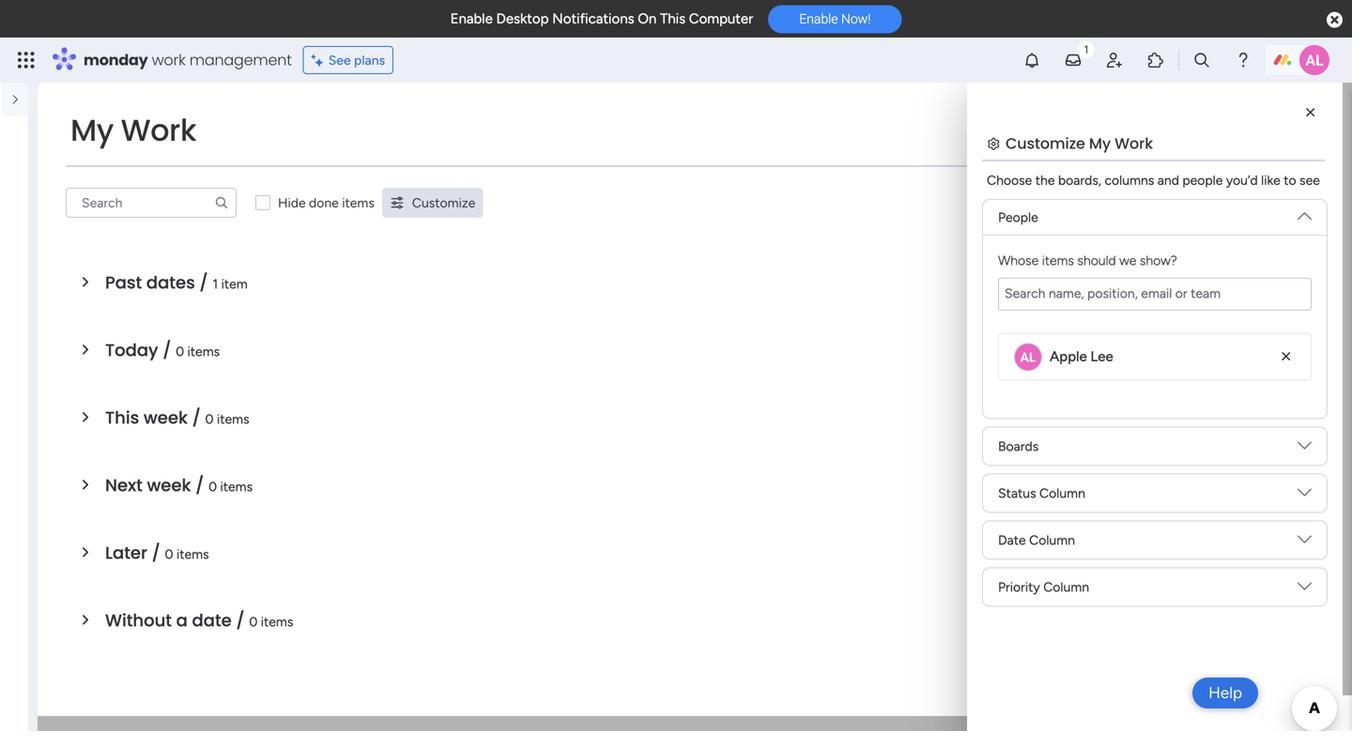 Task type: describe. For each thing, give the bounding box(es) containing it.
main content containing past dates /
[[38, 83, 1352, 732]]

0 horizontal spatial my
[[70, 109, 113, 151]]

none text field inside main content
[[998, 278, 1312, 311]]

choose
[[987, 172, 1032, 188]]

lottie animation image
[[0, 646, 28, 732]]

items left should
[[1042, 253, 1074, 269]]

lottie animation element
[[0, 646, 28, 732]]

notifications
[[552, 10, 634, 27]]

1
[[213, 276, 218, 292]]

dates
[[146, 271, 195, 295]]

lee
[[1091, 348, 1113, 365]]

dapulse dropdown down arrow image for boards
[[1298, 439, 1312, 460]]

enable now!
[[799, 11, 871, 27]]

date
[[998, 532, 1026, 548]]

notifications image
[[1023, 51, 1041, 69]]

without a date / 0 items
[[105, 609, 293, 633]]

enable for enable desktop notifications on this computer
[[450, 10, 493, 27]]

see
[[328, 52, 351, 68]]

apps image
[[1147, 51, 1165, 69]]

items inside without a date / 0 items
[[261, 614, 293, 630]]

/ right date
[[236, 609, 245, 633]]

items inside next week / 0 items
[[220, 479, 253, 495]]

column for status column
[[1040, 485, 1085, 501]]

week for this
[[144, 406, 188, 430]]

past
[[105, 271, 142, 295]]

status
[[998, 485, 1036, 501]]

dapulse dropdown down arrow image for priority column
[[1298, 580, 1312, 601]]

Filter dashboard by text search field
[[66, 188, 237, 218]]

next
[[105, 474, 143, 498]]

enable now! button
[[768, 5, 902, 33]]

monday work management
[[84, 49, 292, 70]]

next week / 0 items
[[105, 474, 253, 498]]

0 inside the this week / 0 items
[[205, 411, 214, 427]]

work inside main content
[[1115, 133, 1153, 154]]

should
[[1078, 253, 1116, 269]]

dapulse dropdown down arrow image for status column
[[1298, 486, 1312, 507]]

see plans
[[328, 52, 385, 68]]

choose the boards, columns and people you'd like to see
[[987, 172, 1320, 188]]

whose
[[998, 253, 1039, 269]]

show?
[[1140, 253, 1177, 269]]

customize for customize my work
[[1006, 133, 1085, 154]]

date
[[192, 609, 232, 633]]

help image
[[1234, 51, 1253, 69]]

on
[[638, 10, 657, 27]]

to
[[1284, 172, 1296, 188]]

computer
[[689, 10, 753, 27]]

dapulse dropdown down arrow image for date column
[[1298, 533, 1312, 554]]

columns
[[1105, 172, 1154, 188]]

items inside 'today / 0 items'
[[187, 344, 220, 360]]

past dates / 1 item
[[105, 271, 248, 295]]

this inside main content
[[105, 406, 139, 430]]

workspace options image
[[13, 186, 32, 205]]

hide
[[278, 195, 306, 211]]

enable for enable now!
[[799, 11, 838, 27]]

apple lee
[[1050, 348, 1113, 365]]

column for priority column
[[1043, 579, 1089, 595]]

0 inside without a date / 0 items
[[249, 614, 258, 630]]

and
[[1158, 172, 1179, 188]]

see
[[1300, 172, 1320, 188]]

/ down the this week / 0 items
[[195, 474, 204, 498]]

monday
[[84, 49, 148, 70]]

customize my work
[[1006, 133, 1153, 154]]

see plans button
[[303, 46, 394, 74]]

done
[[309, 195, 339, 211]]

apple lee image
[[1300, 45, 1330, 75]]

/ right today
[[163, 339, 171, 362]]

whose items should we show?
[[998, 253, 1177, 269]]

boards
[[998, 439, 1039, 455]]

we
[[1120, 253, 1137, 269]]

the
[[1036, 172, 1055, 188]]

dapulse close image
[[1327, 11, 1343, 30]]

/ right later
[[152, 541, 160, 565]]



Task type: locate. For each thing, give the bounding box(es) containing it.
apple lee link
[[1050, 348, 1113, 365]]

/ up next week / 0 items
[[192, 406, 201, 430]]

work up columns
[[1115, 133, 1153, 154]]

0 vertical spatial dapulse dropdown down arrow image
[[1298, 202, 1312, 223]]

0 vertical spatial dapulse dropdown down arrow image
[[1298, 486, 1312, 507]]

help
[[1209, 684, 1242, 703]]

boards,
[[1058, 172, 1102, 188]]

priority
[[998, 579, 1040, 595]]

now!
[[841, 11, 871, 27]]

this up next
[[105, 406, 139, 430]]

2 dapulse dropdown down arrow image from the top
[[1298, 580, 1312, 601]]

search everything image
[[1193, 51, 1211, 69]]

status column
[[998, 485, 1085, 501]]

0 horizontal spatial customize
[[412, 195, 475, 211]]

this week / 0 items
[[105, 406, 249, 430]]

help button
[[1193, 678, 1258, 709]]

1 horizontal spatial my
[[1089, 133, 1111, 154]]

items inside the this week / 0 items
[[217, 411, 249, 427]]

2 vertical spatial column
[[1043, 579, 1089, 595]]

3 dapulse dropdown down arrow image from the top
[[1298, 533, 1312, 554]]

customize
[[1006, 133, 1085, 154], [412, 195, 475, 211]]

plans
[[354, 52, 385, 68]]

enable inside button
[[799, 11, 838, 27]]

you'd
[[1226, 172, 1258, 188]]

work
[[152, 49, 186, 70]]

0 horizontal spatial this
[[105, 406, 139, 430]]

0 vertical spatial week
[[144, 406, 188, 430]]

items down "1"
[[187, 344, 220, 360]]

1 vertical spatial dapulse dropdown down arrow image
[[1298, 580, 1312, 601]]

enable desktop notifications on this computer
[[450, 10, 753, 27]]

search image
[[214, 195, 229, 210]]

a
[[176, 609, 188, 633]]

apple
[[1050, 348, 1087, 365]]

1 vertical spatial column
[[1029, 532, 1075, 548]]

0
[[176, 344, 184, 360], [205, 411, 214, 427], [209, 479, 217, 495], [165, 547, 173, 562], [249, 614, 258, 630]]

desktop
[[496, 10, 549, 27]]

0 right date
[[249, 614, 258, 630]]

week for next
[[147, 474, 191, 498]]

items right later
[[176, 547, 209, 562]]

column right status
[[1040, 485, 1085, 501]]

today
[[105, 339, 158, 362]]

items down the this week / 0 items
[[220, 479, 253, 495]]

people
[[1183, 172, 1223, 188]]

0 horizontal spatial enable
[[450, 10, 493, 27]]

customize button
[[382, 188, 483, 218]]

2 dapulse dropdown down arrow image from the top
[[1298, 439, 1312, 460]]

0 inside 'today / 0 items'
[[176, 344, 184, 360]]

1 dapulse dropdown down arrow image from the top
[[1298, 486, 1312, 507]]

enable left now!
[[799, 11, 838, 27]]

enable left desktop
[[450, 10, 493, 27]]

dapulse dropdown down arrow image
[[1298, 202, 1312, 223], [1298, 439, 1312, 460], [1298, 533, 1312, 554]]

0 right today
[[176, 344, 184, 360]]

items right date
[[261, 614, 293, 630]]

customize for customize
[[412, 195, 475, 211]]

/
[[199, 271, 208, 295], [163, 339, 171, 362], [192, 406, 201, 430], [195, 474, 204, 498], [152, 541, 160, 565], [236, 609, 245, 633]]

1 horizontal spatial customize
[[1006, 133, 1085, 154]]

this right 'on'
[[660, 10, 686, 27]]

like
[[1261, 172, 1281, 188]]

1 dapulse dropdown down arrow image from the top
[[1298, 202, 1312, 223]]

None text field
[[998, 278, 1312, 311]]

hide done items
[[278, 195, 375, 211]]

without
[[105, 609, 172, 633]]

enable
[[450, 10, 493, 27], [799, 11, 838, 27]]

0 inside later / 0 items
[[165, 547, 173, 562]]

1 horizontal spatial enable
[[799, 11, 838, 27]]

my inside main content
[[1089, 133, 1111, 154]]

today / 0 items
[[105, 339, 220, 362]]

dapulse dropdown down arrow image
[[1298, 486, 1312, 507], [1298, 580, 1312, 601]]

2 vertical spatial dapulse dropdown down arrow image
[[1298, 533, 1312, 554]]

Search name, position, email or team text field
[[998, 278, 1312, 311]]

customize inside button
[[412, 195, 475, 211]]

my work
[[70, 109, 196, 151]]

week right next
[[147, 474, 191, 498]]

0 down the this week / 0 items
[[209, 479, 217, 495]]

1 horizontal spatial this
[[660, 10, 686, 27]]

1 vertical spatial week
[[147, 474, 191, 498]]

column for date column
[[1029, 532, 1075, 548]]

1 horizontal spatial work
[[1115, 133, 1153, 154]]

invite members image
[[1105, 51, 1124, 69]]

1 vertical spatial this
[[105, 406, 139, 430]]

0 right later
[[165, 547, 173, 562]]

date column
[[998, 532, 1075, 548]]

2 enable from the left
[[799, 11, 838, 27]]

0 vertical spatial this
[[660, 10, 686, 27]]

work down work
[[121, 109, 196, 151]]

select product image
[[17, 51, 36, 69]]

apple lee image
[[1014, 343, 1042, 371]]

week
[[144, 406, 188, 430], [147, 474, 191, 498]]

people
[[998, 209, 1038, 225]]

1 image
[[1078, 39, 1095, 60]]

0 vertical spatial column
[[1040, 485, 1085, 501]]

inbox image
[[1064, 51, 1083, 69]]

/ left "1"
[[199, 271, 208, 295]]

priority column
[[998, 579, 1089, 595]]

column right priority
[[1043, 579, 1089, 595]]

1 vertical spatial dapulse dropdown down arrow image
[[1298, 439, 1312, 460]]

None search field
[[66, 188, 237, 218]]

item
[[221, 276, 248, 292]]

later
[[105, 541, 147, 565]]

items up next week / 0 items
[[217, 411, 249, 427]]

week down 'today / 0 items'
[[144, 406, 188, 430]]

main content
[[38, 83, 1352, 732]]

column
[[1040, 485, 1085, 501], [1029, 532, 1075, 548], [1043, 579, 1089, 595]]

this
[[660, 10, 686, 27], [105, 406, 139, 430]]

my down monday
[[70, 109, 113, 151]]

my up boards,
[[1089, 133, 1111, 154]]

dapulse dropdown down arrow image for people
[[1298, 202, 1312, 223]]

items
[[342, 195, 375, 211], [1042, 253, 1074, 269], [187, 344, 220, 360], [217, 411, 249, 427], [220, 479, 253, 495], [176, 547, 209, 562], [261, 614, 293, 630]]

0 horizontal spatial work
[[121, 109, 196, 151]]

0 up next week / 0 items
[[205, 411, 214, 427]]

0 inside next week / 0 items
[[209, 479, 217, 495]]

0 vertical spatial customize
[[1006, 133, 1085, 154]]

1 vertical spatial customize
[[412, 195, 475, 211]]

items inside later / 0 items
[[176, 547, 209, 562]]

items right done
[[342, 195, 375, 211]]

management
[[189, 49, 292, 70]]

work
[[121, 109, 196, 151], [1115, 133, 1153, 154]]

later / 0 items
[[105, 541, 209, 565]]

column right 'date'
[[1029, 532, 1075, 548]]

my
[[70, 109, 113, 151], [1089, 133, 1111, 154]]

1 enable from the left
[[450, 10, 493, 27]]



Task type: vqa. For each thing, say whether or not it's contained in the screenshot.
the 1 to the right
no



